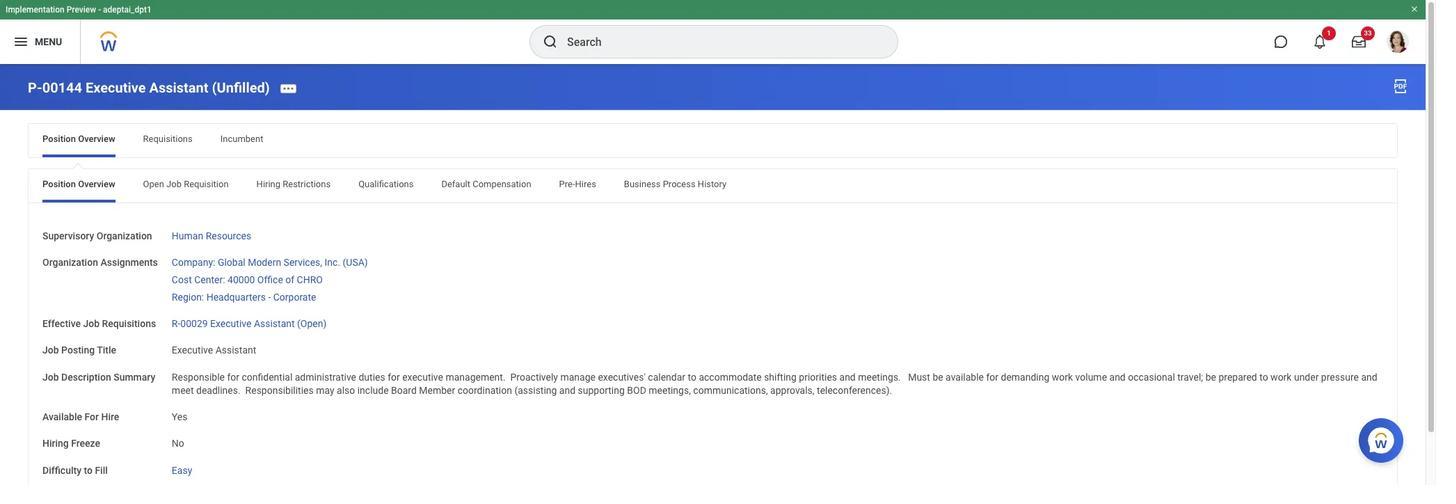 Task type: locate. For each thing, give the bounding box(es) containing it.
1 vertical spatial position
[[42, 179, 76, 189]]

position overview
[[42, 133, 115, 144], [42, 179, 115, 189]]

work left the under
[[1271, 372, 1292, 383]]

tab list
[[29, 124, 1397, 157], [29, 169, 1397, 202]]

for up board
[[388, 372, 400, 383]]

assistant inside job posting title element
[[215, 345, 256, 356]]

confidential
[[242, 372, 292, 383]]

effective job requisitions
[[42, 318, 156, 329]]

approvals,
[[770, 385, 815, 396]]

2 position from the top
[[42, 179, 76, 189]]

notifications large image
[[1313, 35, 1327, 49]]

under
[[1294, 372, 1319, 383]]

1 button
[[1305, 26, 1336, 57]]

position
[[42, 133, 76, 144], [42, 179, 76, 189]]

position up the supervisory
[[42, 179, 76, 189]]

(usa)
[[343, 257, 368, 268]]

0 vertical spatial assistant
[[149, 79, 208, 96]]

assistant down the r-00029 executive assistant (open)
[[215, 345, 256, 356]]

accommodate
[[699, 372, 762, 383]]

inbox large image
[[1352, 35, 1366, 49]]

company: global modern services, inc. (usa) link
[[172, 254, 368, 268]]

executive inside r-00029 executive assistant (open) "link"
[[210, 318, 251, 329]]

responsibilities
[[245, 385, 314, 396]]

0 horizontal spatial be
[[933, 372, 943, 383]]

prepared
[[1219, 372, 1257, 383]]

1 vertical spatial executive
[[210, 318, 251, 329]]

1 vertical spatial tab list
[[29, 169, 1397, 202]]

- right "preview" on the left top of the page
[[98, 5, 101, 15]]

for right available
[[986, 372, 999, 383]]

1 vertical spatial hiring
[[42, 438, 69, 449]]

1 position from the top
[[42, 133, 76, 144]]

p-00144 executive assistant (unfilled) main content
[[0, 64, 1426, 485]]

overview
[[78, 133, 115, 144], [78, 179, 115, 189]]

company:
[[172, 257, 215, 268]]

for
[[227, 372, 239, 383], [388, 372, 400, 383], [986, 372, 999, 383]]

hiring up difficulty
[[42, 438, 69, 449]]

requisitions up "title"
[[102, 318, 156, 329]]

and down manage
[[559, 385, 576, 396]]

teleconferences).
[[817, 385, 892, 396]]

0 horizontal spatial work
[[1052, 372, 1073, 383]]

available for hire element
[[172, 403, 188, 423]]

0 vertical spatial hiring
[[256, 179, 280, 189]]

and
[[840, 372, 856, 383], [1110, 372, 1126, 383], [1361, 372, 1378, 383], [559, 385, 576, 396]]

for
[[85, 411, 99, 422]]

pre-hires
[[559, 179, 596, 189]]

organization assignments
[[42, 257, 158, 268]]

proactively
[[510, 372, 558, 383]]

1 vertical spatial overview
[[78, 179, 115, 189]]

executive
[[86, 79, 146, 96], [210, 318, 251, 329], [172, 345, 213, 356]]

p-00144 executive assistant (unfilled) link
[[28, 79, 270, 96]]

1 vertical spatial -
[[268, 292, 271, 303]]

work
[[1052, 372, 1073, 383], [1271, 372, 1292, 383]]

executive right 00144
[[86, 79, 146, 96]]

organization
[[97, 230, 152, 241], [42, 257, 98, 268]]

corporate
[[273, 292, 316, 303]]

human resources
[[172, 230, 251, 241]]

- for adeptai_dpt1
[[98, 5, 101, 15]]

assistant for (unfilled)
[[149, 79, 208, 96]]

available
[[946, 372, 984, 383]]

0 vertical spatial requisitions
[[143, 133, 193, 144]]

for up deadlines.
[[227, 372, 239, 383]]

hire
[[101, 411, 119, 422]]

job up job posting title
[[83, 318, 100, 329]]

executive down 00029
[[172, 345, 213, 356]]

company: global modern services, inc. (usa)
[[172, 257, 368, 268]]

freeze
[[71, 438, 100, 449]]

duties
[[359, 372, 385, 383]]

- inside 'menu' banner
[[98, 5, 101, 15]]

0 vertical spatial position overview
[[42, 133, 115, 144]]

justify image
[[13, 33, 29, 50]]

easy link
[[172, 462, 192, 476]]

must
[[908, 372, 930, 383]]

difficulty
[[42, 465, 81, 476]]

pre-
[[559, 179, 575, 189]]

assistant left (unfilled)
[[149, 79, 208, 96]]

position overview for requisitions
[[42, 133, 115, 144]]

meetings.
[[858, 372, 901, 383]]

overview up supervisory organization
[[78, 179, 115, 189]]

0 horizontal spatial -
[[98, 5, 101, 15]]

- inside items selected list
[[268, 292, 271, 303]]

and right pressure
[[1361, 372, 1378, 383]]

1 work from the left
[[1052, 372, 1073, 383]]

2 horizontal spatial for
[[986, 372, 999, 383]]

to right prepared
[[1260, 372, 1268, 383]]

0 vertical spatial position
[[42, 133, 76, 144]]

to
[[688, 372, 697, 383], [1260, 372, 1268, 383], [84, 465, 92, 476]]

0 vertical spatial executive
[[86, 79, 146, 96]]

overview down 00144
[[78, 133, 115, 144]]

1 horizontal spatial -
[[268, 292, 271, 303]]

be right must
[[933, 372, 943, 383]]

p-00144 executive assistant (unfilled)
[[28, 79, 270, 96]]

to left fill
[[84, 465, 92, 476]]

travel;
[[1178, 372, 1203, 383]]

1 horizontal spatial be
[[1206, 372, 1216, 383]]

2 overview from the top
[[78, 179, 115, 189]]

1 overview from the top
[[78, 133, 115, 144]]

executive for 00144
[[86, 79, 146, 96]]

volume
[[1075, 372, 1107, 383]]

position overview up the supervisory
[[42, 179, 115, 189]]

assistant
[[149, 79, 208, 96], [254, 318, 295, 329], [215, 345, 256, 356]]

deadlines.
[[196, 385, 241, 396]]

executive for 00029
[[210, 318, 251, 329]]

0 vertical spatial tab list
[[29, 124, 1397, 157]]

requisitions up open on the top left of page
[[143, 133, 193, 144]]

to right calendar
[[688, 372, 697, 383]]

executive down headquarters on the bottom left of page
[[210, 318, 251, 329]]

(open)
[[297, 318, 327, 329]]

job
[[166, 179, 182, 189], [83, 318, 100, 329], [42, 345, 59, 356], [42, 372, 59, 383]]

00029
[[180, 318, 208, 329]]

chro
[[297, 274, 323, 285]]

organization up assignments
[[97, 230, 152, 241]]

job posting title element
[[172, 336, 256, 357]]

be right travel;
[[1206, 372, 1216, 383]]

organization down the supervisory
[[42, 257, 98, 268]]

job description summary element
[[172, 363, 1381, 397]]

2 work from the left
[[1271, 372, 1292, 383]]

33 button
[[1344, 26, 1375, 57]]

0 horizontal spatial for
[[227, 372, 239, 383]]

default
[[441, 179, 470, 189]]

2 position overview from the top
[[42, 179, 115, 189]]

modern
[[248, 257, 281, 268]]

assignments
[[100, 257, 158, 268]]

2 vertical spatial executive
[[172, 345, 213, 356]]

history
[[698, 179, 727, 189]]

1 horizontal spatial work
[[1271, 372, 1292, 383]]

0 vertical spatial overview
[[78, 133, 115, 144]]

human
[[172, 230, 203, 241]]

executive inside job posting title element
[[172, 345, 213, 356]]

1 vertical spatial assistant
[[254, 318, 295, 329]]

2 vertical spatial assistant
[[215, 345, 256, 356]]

open job requisition
[[143, 179, 229, 189]]

1 vertical spatial organization
[[42, 257, 98, 268]]

0 horizontal spatial hiring
[[42, 438, 69, 449]]

executive assistant
[[172, 345, 256, 356]]

assistant inside "link"
[[254, 318, 295, 329]]

assistant down corporate
[[254, 318, 295, 329]]

title
[[97, 345, 116, 356]]

bod
[[627, 385, 646, 396]]

0 vertical spatial -
[[98, 5, 101, 15]]

hiring freeze
[[42, 438, 100, 449]]

position overview down 00144
[[42, 133, 115, 144]]

human resources link
[[172, 227, 251, 241]]

hiring for hiring restrictions
[[256, 179, 280, 189]]

compensation
[[473, 179, 531, 189]]

position down 00144
[[42, 133, 76, 144]]

demanding
[[1001, 372, 1050, 383]]

hiring left restrictions at the top of page
[[256, 179, 280, 189]]

work left the volume
[[1052, 372, 1073, 383]]

Search Workday  search field
[[567, 26, 869, 57]]

1 vertical spatial position overview
[[42, 179, 115, 189]]

manage
[[560, 372, 596, 383]]

1 horizontal spatial hiring
[[256, 179, 280, 189]]

and up teleconferences).
[[840, 372, 856, 383]]

(assisting
[[515, 385, 557, 396]]

1 horizontal spatial for
[[388, 372, 400, 383]]

1 position overview from the top
[[42, 133, 115, 144]]

- down the office
[[268, 292, 271, 303]]



Task type: describe. For each thing, give the bounding box(es) containing it.
job left posting
[[42, 345, 59, 356]]

occasional
[[1128, 372, 1175, 383]]

default compensation
[[441, 179, 531, 189]]

overview for open job requisition
[[78, 179, 115, 189]]

cost center: 40000 office of chro link
[[172, 272, 323, 285]]

close environment banner image
[[1410, 5, 1419, 13]]

calendar
[[648, 372, 685, 383]]

summary
[[114, 372, 155, 383]]

position overview for open job requisition
[[42, 179, 115, 189]]

2 horizontal spatial to
[[1260, 372, 1268, 383]]

position for open job requisition
[[42, 179, 76, 189]]

resources
[[206, 230, 251, 241]]

implementation preview -   adeptai_dpt1
[[6, 5, 152, 15]]

- for corporate
[[268, 292, 271, 303]]

1 be from the left
[[933, 372, 943, 383]]

no
[[172, 438, 184, 449]]

center:
[[194, 274, 225, 285]]

p-
[[28, 79, 42, 96]]

hires
[[575, 179, 596, 189]]

position for requisitions
[[42, 133, 76, 144]]

member
[[419, 385, 455, 396]]

meet
[[172, 385, 194, 396]]

communications,
[[693, 385, 768, 396]]

may
[[316, 385, 334, 396]]

40000
[[228, 274, 255, 285]]

coordination
[[458, 385, 512, 396]]

assistant for (open)
[[254, 318, 295, 329]]

search image
[[542, 33, 559, 50]]

profile logan mcneil image
[[1387, 31, 1409, 56]]

management.
[[446, 372, 506, 383]]

priorities
[[799, 372, 837, 383]]

0 horizontal spatial to
[[84, 465, 92, 476]]

job posting title
[[42, 345, 116, 356]]

hiring freeze element
[[172, 430, 184, 450]]

supporting
[[578, 385, 625, 396]]

region:
[[172, 292, 204, 303]]

responsible for confidential administrative duties for executive management.  proactively manage executives' calendar to accommodate shifting priorities and meetings.   must be available for demanding work volume and occasional travel; be prepared to work under pressure and meet deadlines.  responsibilities may also include board member coordination (assisting and supporting bod meetings, communications, approvals, teleconferences).
[[172, 372, 1380, 396]]

menu banner
[[0, 0, 1426, 64]]

1 tab list from the top
[[29, 124, 1397, 157]]

incumbent
[[220, 133, 263, 144]]

shifting
[[764, 372, 797, 383]]

qualifications
[[358, 179, 414, 189]]

inc.
[[325, 257, 340, 268]]

headquarters
[[206, 292, 266, 303]]

33
[[1364, 29, 1372, 37]]

available for hire
[[42, 411, 119, 422]]

cost
[[172, 274, 192, 285]]

1 for from the left
[[227, 372, 239, 383]]

3 for from the left
[[986, 372, 999, 383]]

fill
[[95, 465, 108, 476]]

of
[[285, 274, 294, 285]]

00144
[[42, 79, 82, 96]]

(unfilled)
[[212, 79, 270, 96]]

meetings,
[[649, 385, 691, 396]]

restrictions
[[283, 179, 331, 189]]

requisition
[[184, 179, 229, 189]]

board
[[391, 385, 417, 396]]

effective
[[42, 318, 81, 329]]

menu button
[[0, 19, 80, 64]]

r-00029 executive assistant (open)
[[172, 318, 327, 329]]

office
[[257, 274, 283, 285]]

1 horizontal spatial to
[[688, 372, 697, 383]]

2 be from the left
[[1206, 372, 1216, 383]]

1 vertical spatial requisitions
[[102, 318, 156, 329]]

difficulty to fill
[[42, 465, 108, 476]]

2 tab list from the top
[[29, 169, 1397, 202]]

2 for from the left
[[388, 372, 400, 383]]

implementation
[[6, 5, 64, 15]]

business process history
[[624, 179, 727, 189]]

region: headquarters - corporate link
[[172, 289, 316, 303]]

region: headquarters - corporate
[[172, 292, 316, 303]]

cost center: 40000 office of chro
[[172, 274, 323, 285]]

executive
[[402, 372, 443, 383]]

posting
[[61, 345, 95, 356]]

easy
[[172, 465, 192, 476]]

process
[[663, 179, 696, 189]]

r-
[[172, 318, 180, 329]]

0 vertical spatial organization
[[97, 230, 152, 241]]

business
[[624, 179, 661, 189]]

job left description
[[42, 372, 59, 383]]

supervisory
[[42, 230, 94, 241]]

global
[[218, 257, 245, 268]]

r-00029 executive assistant (open) link
[[172, 315, 327, 329]]

hiring for hiring freeze
[[42, 438, 69, 449]]

executives'
[[598, 372, 646, 383]]

include
[[357, 385, 389, 396]]

also
[[337, 385, 355, 396]]

1
[[1327, 29, 1331, 37]]

adeptai_dpt1
[[103, 5, 152, 15]]

pressure
[[1321, 372, 1359, 383]]

hiring restrictions
[[256, 179, 331, 189]]

overview for requisitions
[[78, 133, 115, 144]]

job right open on the top left of page
[[166, 179, 182, 189]]

items selected list
[[172, 254, 390, 304]]

job description summary
[[42, 372, 155, 383]]

services,
[[284, 257, 322, 268]]

description
[[61, 372, 111, 383]]

view printable version (pdf) image
[[1392, 78, 1409, 95]]

open
[[143, 179, 164, 189]]

and right the volume
[[1110, 372, 1126, 383]]

supervisory organization
[[42, 230, 152, 241]]



Task type: vqa. For each thing, say whether or not it's contained in the screenshot.
main content
no



